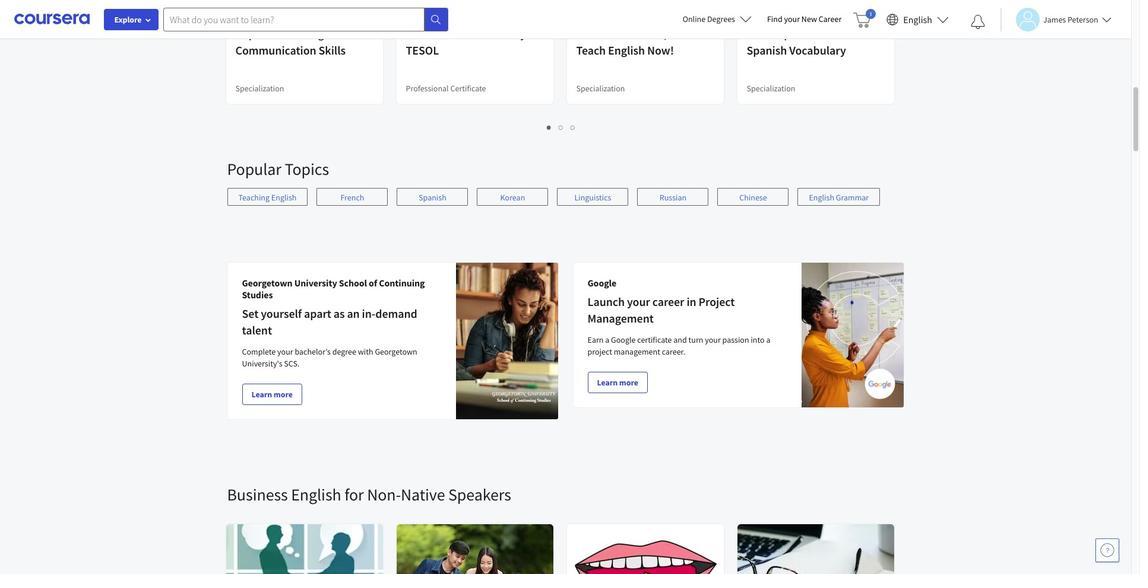 Task type: describe. For each thing, give the bounding box(es) containing it.
non-
[[367, 485, 401, 506]]

learn more for set yourself apart as an in-demand talent
[[251, 390, 293, 400]]

professional
[[406, 83, 449, 94]]

with
[[358, 347, 373, 357]]

james
[[1043, 14, 1066, 25]]

1 a from the left
[[605, 335, 609, 346]]

linguistics link
[[557, 188, 629, 206]]

teaching
[[238, 192, 270, 203]]

english inside improve your english communication skills
[[305, 26, 342, 41]]

teaching english
[[238, 192, 297, 203]]

project
[[699, 295, 735, 309]]

english inside button
[[903, 13, 932, 25]]

improve
[[235, 26, 278, 41]]

0 horizontal spatial of
[[314, 10, 321, 20]]

spanish inside learn spanish: basic spanish vocabulary
[[747, 43, 787, 58]]

korean
[[500, 192, 525, 203]]

business english for non-native speakers
[[227, 485, 511, 506]]

chinese
[[739, 192, 767, 203]]

part
[[670, 26, 691, 41]]

vocabulary
[[789, 43, 846, 58]]

arizona state university tesol
[[406, 26, 526, 58]]

james peterson
[[1043, 14, 1098, 25]]

spanish:
[[778, 26, 821, 41]]

3
[[571, 122, 575, 133]]

georgia
[[255, 10, 282, 20]]

bachelor's
[[295, 347, 331, 357]]

now!
[[647, 43, 674, 58]]

google inside earn a google certificate and turn your passion into a project management career.
[[611, 335, 636, 346]]

university inside "georgetown university school of continuing studies set yourself apart as an in-demand talent"
[[294, 277, 337, 289]]

online degrees
[[683, 14, 735, 24]]

more for set yourself apart as an in-demand talent
[[274, 390, 293, 400]]

your
[[280, 26, 303, 41]]

continuing
[[379, 277, 425, 289]]

professional certificate
[[406, 83, 486, 94]]

your inside complete your bachelor's degree with georgetown university's scs.
[[277, 347, 293, 357]]

learn english: beginning grammar specialization by university of california, irvine, image
[[396, 525, 554, 575]]

institute
[[284, 10, 313, 20]]

learn spanish: basic spanish vocabulary
[[747, 26, 850, 58]]

2 button
[[555, 121, 567, 134]]

explore
[[114, 14, 142, 25]]

of inside "georgetown university school of continuing studies set yourself apart as an in-demand talent"
[[369, 277, 377, 289]]

russian
[[660, 192, 687, 203]]

learn more link for launch your career in project management
[[588, 372, 648, 394]]

2 a from the left
[[766, 335, 771, 346]]

popular topics
[[227, 159, 329, 180]]

spanish link
[[397, 188, 468, 206]]

shopping cart: 1 item image
[[854, 9, 876, 28]]

degrees
[[707, 14, 735, 24]]

linguistics
[[574, 192, 611, 203]]

arizona state university image
[[406, 9, 421, 24]]

tesol inside arizona state university tesol
[[406, 43, 439, 58]]

english grammar link
[[798, 188, 880, 206]]

complete your bachelor's degree with georgetown university's scs.
[[242, 347, 417, 369]]

set
[[242, 306, 258, 321]]

georgetown inside complete your bachelor's degree with georgetown university's scs.
[[375, 347, 417, 357]]

grammar
[[836, 192, 869, 203]]

french
[[341, 192, 364, 203]]

korean link
[[477, 188, 548, 206]]

university up the spanish:
[[766, 10, 801, 20]]

earn
[[588, 335, 604, 346]]

and
[[674, 335, 687, 346]]

google inside google launch your career in project management
[[588, 277, 617, 289]]

in-
[[362, 306, 375, 321]]

set yourself apart as an in-demand talent link
[[242, 306, 417, 338]]

arizona for arizona state university tesol
[[406, 26, 444, 41]]

certificate
[[450, 83, 486, 94]]

apart
[[304, 306, 331, 321]]

business
[[227, 485, 288, 506]]

studies
[[242, 289, 273, 301]]

help center image
[[1100, 544, 1115, 558]]

topics
[[285, 159, 329, 180]]

university of california, davis image
[[747, 9, 762, 24]]

georgetown university school of continuing studies set yourself apart as an in-demand talent
[[242, 277, 425, 338]]

in
[[687, 295, 696, 309]]

basic
[[823, 26, 850, 41]]

demand
[[375, 306, 417, 321]]

russian link
[[637, 188, 709, 206]]

popular
[[227, 159, 281, 180]]

What do you want to learn? text field
[[163, 7, 425, 31]]

management
[[588, 311, 654, 326]]

davis
[[849, 10, 868, 20]]

management
[[614, 347, 660, 357]]

earn a google certificate and turn your passion into a project management career.
[[588, 335, 771, 357]]

university up arizona state university tesol
[[473, 10, 508, 20]]

explore button
[[104, 9, 159, 30]]

french link
[[317, 188, 388, 206]]

tesol certificate, part 1: teach english now!
[[576, 26, 702, 58]]

passion
[[722, 335, 749, 346]]



Task type: locate. For each thing, give the bounding box(es) containing it.
career
[[819, 14, 842, 24]]

1 horizontal spatial learn
[[597, 378, 618, 388]]

1 horizontal spatial of
[[369, 277, 377, 289]]

spanish inside "list"
[[419, 192, 446, 203]]

spanish
[[747, 43, 787, 58], [419, 192, 446, 203]]

certificate,
[[612, 26, 667, 41]]

learn more for launch your career in project management
[[597, 378, 638, 388]]

english left for
[[291, 485, 341, 506]]

learn for set yourself apart as an in-demand talent
[[251, 390, 272, 400]]

georgetown right "with"
[[375, 347, 417, 357]]

None search field
[[163, 7, 448, 31]]

university up "apart"
[[294, 277, 337, 289]]

specialization for improve your english communication skills
[[235, 83, 284, 94]]

a
[[605, 335, 609, 346], [766, 335, 771, 346]]

school
[[339, 277, 367, 289]]

google launch your career in project management
[[588, 277, 735, 326]]

career.
[[662, 347, 685, 357]]

arizona state university image
[[576, 9, 591, 24]]

2
[[559, 122, 564, 133]]

your
[[784, 14, 800, 24], [627, 295, 650, 309], [705, 335, 721, 346], [277, 347, 293, 357]]

of right institute
[[314, 10, 321, 20]]

georgia institute of technology image
[[235, 9, 250, 24]]

find your new career link
[[761, 12, 848, 27]]

online degrees button
[[673, 6, 761, 32]]

coursera image
[[14, 10, 90, 29]]

1 horizontal spatial a
[[766, 335, 771, 346]]

1 vertical spatial list
[[227, 188, 904, 218]]

more
[[619, 378, 638, 388], [274, 390, 293, 400]]

0 horizontal spatial learn more
[[251, 390, 293, 400]]

0 horizontal spatial a
[[605, 335, 609, 346]]

georgia institute of technology
[[255, 10, 363, 20]]

a right the into
[[766, 335, 771, 346]]

specialization down learn spanish: basic spanish vocabulary
[[747, 83, 795, 94]]

learn more
[[597, 378, 638, 388], [251, 390, 293, 400]]

learn inside learn spanish: basic spanish vocabulary
[[747, 26, 775, 41]]

0 vertical spatial state
[[453, 10, 471, 20]]

communication
[[235, 43, 316, 58]]

0 vertical spatial spanish
[[747, 43, 787, 58]]

the pronunciation of american english specialization by university of california, irvine, image
[[567, 525, 724, 575]]

james peterson button
[[1001, 7, 1112, 31]]

an
[[347, 306, 360, 321]]

learn more link down "university's"
[[242, 384, 302, 406]]

a right earn
[[605, 335, 609, 346]]

0 vertical spatial learn more
[[597, 378, 638, 388]]

launch
[[588, 295, 625, 309]]

0 horizontal spatial learn more link
[[242, 384, 302, 406]]

1 horizontal spatial tesol
[[576, 26, 609, 41]]

specialization down teach
[[576, 83, 625, 94]]

2 horizontal spatial learn
[[747, 26, 775, 41]]

arizona right arizona state university image
[[425, 10, 452, 20]]

1:
[[693, 26, 702, 41]]

of right school
[[369, 277, 377, 289]]

0 horizontal spatial spanish
[[419, 192, 446, 203]]

as
[[334, 306, 345, 321]]

google up launch
[[588, 277, 617, 289]]

0 vertical spatial google
[[588, 277, 617, 289]]

0 vertical spatial more
[[619, 378, 638, 388]]

your up scs.
[[277, 347, 293, 357]]

english inside tesol certificate, part 1: teach english now!
[[608, 43, 645, 58]]

your up the spanish:
[[784, 14, 800, 24]]

tesol inside tesol certificate, part 1: teach english now!
[[576, 26, 609, 41]]

degree
[[332, 347, 356, 357]]

1 specialization from the left
[[235, 83, 284, 94]]

find your new career
[[767, 14, 842, 24]]

1 vertical spatial more
[[274, 390, 293, 400]]

talent
[[242, 323, 272, 338]]

1 horizontal spatial more
[[619, 378, 638, 388]]

learn down the university of california, davis image
[[747, 26, 775, 41]]

1 list from the top
[[227, 121, 895, 134]]

1 horizontal spatial specialization
[[576, 83, 625, 94]]

2 list from the top
[[227, 188, 904, 218]]

yourself
[[261, 306, 302, 321]]

state for state
[[453, 10, 471, 20]]

state up arizona state university tesol
[[453, 10, 471, 20]]

more down management
[[619, 378, 638, 388]]

learn more link down "project" on the bottom right of the page
[[588, 372, 648, 394]]

0 vertical spatial tesol
[[576, 26, 609, 41]]

0 horizontal spatial specialization
[[235, 83, 284, 94]]

your up management
[[627, 295, 650, 309]]

english up 'skills'
[[305, 26, 342, 41]]

arizona for arizona state university
[[425, 10, 452, 20]]

university's
[[242, 359, 282, 369]]

speakers
[[448, 485, 511, 506]]

3 specialization from the left
[[747, 83, 795, 94]]

1 vertical spatial learn
[[597, 378, 618, 388]]

of up the spanish:
[[803, 10, 810, 20]]

teach
[[576, 43, 606, 58]]

find
[[767, 14, 783, 24]]

english down certificate,
[[608, 43, 645, 58]]

georgetown
[[242, 277, 293, 289], [375, 347, 417, 357]]

teaching english link
[[227, 188, 308, 206]]

0 horizontal spatial georgetown
[[242, 277, 293, 289]]

0 horizontal spatial learn
[[251, 390, 272, 400]]

1
[[547, 122, 552, 133]]

online
[[683, 14, 706, 24]]

tesol
[[576, 26, 609, 41], [406, 43, 439, 58]]

list containing teaching english
[[227, 188, 904, 218]]

california,
[[812, 10, 847, 20]]

writing and editing: word choice and word order course by university of michigan, image
[[737, 525, 895, 575]]

learn
[[747, 26, 775, 41], [597, 378, 618, 388], [251, 390, 272, 400]]

2 specialization from the left
[[576, 83, 625, 94]]

georgetown inside "georgetown university school of continuing studies set yourself apart as an in-demand talent"
[[242, 277, 293, 289]]

state for certificate
[[446, 26, 472, 41]]

arizona inside arizona state university tesol
[[406, 26, 444, 41]]

university inside arizona state university tesol
[[475, 26, 526, 41]]

tesol up teach
[[576, 26, 609, 41]]

learn more link
[[588, 372, 648, 394], [242, 384, 302, 406]]

more down scs.
[[274, 390, 293, 400]]

learn down "university's"
[[251, 390, 272, 400]]

arizona down arizona state university image
[[406, 26, 444, 41]]

learn more down "project" on the bottom right of the page
[[597, 378, 638, 388]]

0 vertical spatial learn
[[747, 26, 775, 41]]

specialization
[[235, 83, 284, 94], [576, 83, 625, 94], [747, 83, 795, 94]]

0 vertical spatial arizona
[[425, 10, 452, 20]]

3 button
[[567, 121, 579, 134]]

0 vertical spatial georgetown
[[242, 277, 293, 289]]

1 vertical spatial tesol
[[406, 43, 439, 58]]

learn more link for set yourself apart as an in-demand talent
[[242, 384, 302, 406]]

specialization for tesol certificate, part 1: teach english now!
[[576, 83, 625, 94]]

your right turn
[[705, 335, 721, 346]]

google
[[588, 277, 617, 289], [611, 335, 636, 346]]

state down "arizona state university"
[[446, 26, 472, 41]]

state inside arizona state university tesol
[[446, 26, 472, 41]]

1 vertical spatial state
[[446, 26, 472, 41]]

learn for launch your career in project management
[[597, 378, 618, 388]]

1 vertical spatial arizona
[[406, 26, 444, 41]]

turn
[[689, 335, 703, 346]]

1 horizontal spatial learn more
[[597, 378, 638, 388]]

georgetown up yourself
[[242, 277, 293, 289]]

native
[[401, 485, 445, 506]]

english right "shopping cart: 1 item" image
[[903, 13, 932, 25]]

project
[[588, 347, 612, 357]]

1 horizontal spatial georgetown
[[375, 347, 417, 357]]

1 vertical spatial spanish
[[419, 192, 446, 203]]

1 button
[[543, 121, 555, 134]]

complete
[[242, 347, 276, 357]]

more for launch your career in project management
[[619, 378, 638, 388]]

english left "grammar"
[[809, 192, 834, 203]]

2 vertical spatial learn
[[251, 390, 272, 400]]

into
[[751, 335, 765, 346]]

skills
[[319, 43, 346, 58]]

new
[[802, 14, 817, 24]]

university down "arizona state university"
[[475, 26, 526, 41]]

1 vertical spatial google
[[611, 335, 636, 346]]

google up management
[[611, 335, 636, 346]]

1 horizontal spatial learn more link
[[588, 372, 648, 394]]

specialization down communication
[[235, 83, 284, 94]]

0 horizontal spatial more
[[274, 390, 293, 400]]

improve your english communication skills
[[235, 26, 346, 58]]

your inside earn a google certificate and turn your passion into a project management career.
[[705, 335, 721, 346]]

learn more down "university's"
[[251, 390, 293, 400]]

show notifications image
[[971, 15, 985, 29]]

0 vertical spatial list
[[227, 121, 895, 134]]

career
[[652, 295, 684, 309]]

english down popular topics
[[271, 192, 297, 203]]

list
[[227, 121, 895, 134], [227, 188, 904, 218]]

english grammar
[[809, 192, 869, 203]]

2 horizontal spatial of
[[803, 10, 810, 20]]

improve your english communication skills specialization by georgia institute of technology, image
[[226, 525, 383, 575]]

business english for non-native speakers carousel element
[[221, 449, 1140, 575]]

english
[[903, 13, 932, 25], [305, 26, 342, 41], [608, 43, 645, 58], [271, 192, 297, 203], [809, 192, 834, 203], [291, 485, 341, 506]]

launch your career in project management link
[[588, 295, 735, 326]]

0 horizontal spatial tesol
[[406, 43, 439, 58]]

university of california, davis
[[766, 10, 868, 20]]

technology
[[323, 10, 363, 20]]

scs.
[[284, 359, 300, 369]]

1 horizontal spatial spanish
[[747, 43, 787, 58]]

peterson
[[1068, 14, 1098, 25]]

arizona
[[425, 10, 452, 20], [406, 26, 444, 41]]

for
[[345, 485, 364, 506]]

list containing 1
[[227, 121, 895, 134]]

your inside google launch your career in project management
[[627, 295, 650, 309]]

certificate
[[637, 335, 672, 346]]

1 vertical spatial learn more
[[251, 390, 293, 400]]

tesol down arizona state university image
[[406, 43, 439, 58]]

2 horizontal spatial specialization
[[747, 83, 795, 94]]

arizona state university
[[425, 10, 508, 20]]

specialization for learn spanish: basic spanish vocabulary
[[747, 83, 795, 94]]

1 vertical spatial georgetown
[[375, 347, 417, 357]]

english button
[[882, 0, 954, 39]]

learn down "project" on the bottom right of the page
[[597, 378, 618, 388]]



Task type: vqa. For each thing, say whether or not it's contained in the screenshot.
COMMUNICATION
yes



